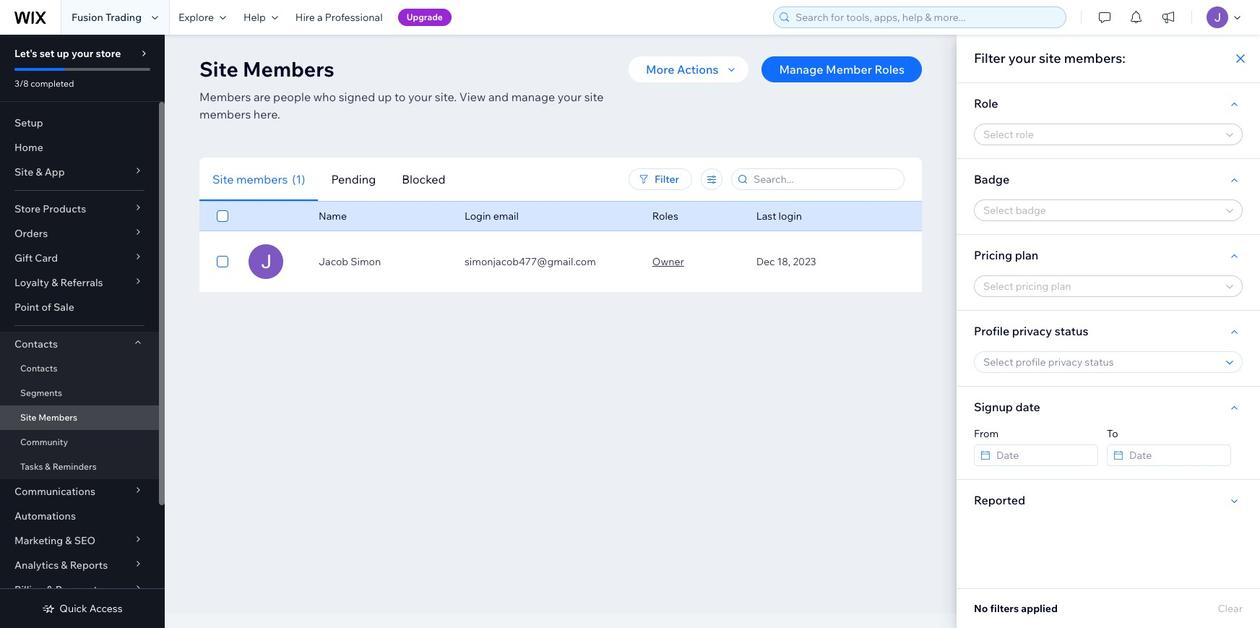 Task type: describe. For each thing, give the bounding box(es) containing it.
automations link
[[0, 504, 159, 528]]

pending button
[[318, 157, 389, 201]]

member
[[826, 62, 872, 77]]

contacts link
[[0, 356, 159, 381]]

actions
[[677, 62, 719, 77]]

no filters applied
[[974, 602, 1058, 615]]

set
[[40, 47, 54, 60]]

gift card button
[[0, 246, 159, 270]]

jacob simon
[[319, 255, 381, 268]]

dec 18, 2023
[[757, 255, 817, 268]]

tasks & reminders
[[20, 461, 97, 472]]

billing & payments button
[[0, 578, 159, 602]]

name
[[319, 210, 347, 223]]

no
[[974, 602, 988, 615]]

tab list containing site members
[[200, 157, 554, 201]]

(1)
[[292, 172, 305, 186]]

owner
[[653, 255, 684, 268]]

filter for filter
[[655, 173, 679, 186]]

home link
[[0, 135, 159, 160]]

3/8
[[14, 78, 29, 89]]

& for analytics
[[61, 559, 68, 572]]

gift
[[14, 252, 33, 265]]

explore
[[179, 11, 214, 24]]

filter your site members:
[[974, 50, 1126, 67]]

Select profile privacy status field
[[979, 352, 1222, 372]]

completed
[[31, 78, 74, 89]]

contacts for contacts link
[[20, 363, 57, 374]]

are
[[254, 90, 271, 104]]

dec
[[757, 255, 775, 268]]

last
[[757, 210, 777, 223]]

Select role field
[[979, 124, 1222, 145]]

sidebar element
[[0, 35, 165, 628]]

site members inside sidebar element
[[20, 412, 77, 423]]

profile
[[974, 324, 1010, 338]]

point of sale
[[14, 301, 74, 314]]

& for marketing
[[65, 534, 72, 547]]

to
[[395, 90, 406, 104]]

login email
[[465, 210, 519, 223]]

pricing
[[974, 248, 1013, 262]]

who
[[314, 90, 336, 104]]

a
[[317, 11, 323, 24]]

simon
[[351, 255, 381, 268]]

upgrade
[[407, 12, 443, 22]]

privacy
[[1013, 324, 1053, 338]]

store
[[14, 202, 41, 215]]

Search... field
[[750, 169, 900, 189]]

signup
[[974, 400, 1013, 414]]

reports
[[70, 559, 108, 572]]

login
[[779, 210, 802, 223]]

members are people who signed up to your site. view and manage your site members here.
[[200, 90, 604, 121]]

pending
[[331, 172, 376, 186]]

store products
[[14, 202, 86, 215]]

card
[[35, 252, 58, 265]]

referrals
[[60, 276, 103, 289]]

manage
[[512, 90, 555, 104]]

role
[[974, 96, 999, 111]]

18,
[[777, 255, 791, 268]]

community
[[20, 437, 68, 447]]

signed
[[339, 90, 375, 104]]

Search for tools, apps, help & more... field
[[792, 7, 1062, 27]]

app
[[45, 166, 65, 179]]

last login
[[757, 210, 802, 223]]

0 vertical spatial members
[[243, 56, 335, 82]]

segments
[[20, 387, 62, 398]]

login
[[465, 210, 491, 223]]

date
[[1016, 400, 1041, 414]]

up inside members are people who signed up to your site. view and manage your site members here.
[[378, 90, 392, 104]]

more actions button
[[629, 56, 749, 82]]

marketing & seo button
[[0, 528, 159, 553]]

reminders
[[53, 461, 97, 472]]

your inside sidebar element
[[72, 47, 93, 60]]

hire a professional
[[296, 11, 383, 24]]

manage member roles button
[[762, 56, 922, 82]]

automations
[[14, 510, 76, 523]]

site inside dropdown button
[[14, 166, 33, 179]]

point
[[14, 301, 39, 314]]

help button
[[235, 0, 287, 35]]

marketing & seo
[[14, 534, 96, 547]]

members:
[[1065, 50, 1126, 67]]

contacts for 'contacts' popup button
[[14, 338, 58, 351]]

store products button
[[0, 197, 159, 221]]

jacob
[[319, 255, 348, 268]]



Task type: vqa. For each thing, say whether or not it's contained in the screenshot.
'Settings' link
no



Task type: locate. For each thing, give the bounding box(es) containing it.
1 vertical spatial members
[[200, 90, 251, 104]]

here.
[[254, 107, 280, 121]]

0 vertical spatial contacts
[[14, 338, 58, 351]]

setup link
[[0, 111, 159, 135]]

billing
[[14, 583, 44, 596]]

analytics & reports
[[14, 559, 108, 572]]

0 vertical spatial site members
[[200, 56, 335, 82]]

0 vertical spatial members
[[200, 107, 251, 121]]

filter
[[974, 50, 1006, 67], [655, 173, 679, 186]]

members inside sidebar element
[[38, 412, 77, 423]]

1 vertical spatial roles
[[653, 210, 679, 223]]

0 horizontal spatial site
[[585, 90, 604, 104]]

billing & payments
[[14, 583, 103, 596]]

quick access
[[60, 602, 123, 615]]

hire
[[296, 11, 315, 24]]

contacts
[[14, 338, 58, 351], [20, 363, 57, 374]]

members inside tab list
[[236, 172, 288, 186]]

up
[[57, 47, 69, 60], [378, 90, 392, 104]]

site left members:
[[1039, 50, 1062, 67]]

contacts button
[[0, 332, 159, 356]]

0 vertical spatial site
[[1039, 50, 1062, 67]]

gift card
[[14, 252, 58, 265]]

filters
[[991, 602, 1019, 615]]

more actions
[[646, 62, 719, 77]]

people
[[273, 90, 311, 104]]

1 horizontal spatial filter
[[974, 50, 1006, 67]]

status
[[1055, 324, 1089, 338]]

from
[[974, 427, 999, 440]]

manage member roles
[[780, 62, 905, 77]]

1 vertical spatial up
[[378, 90, 392, 104]]

1 date field from the left
[[992, 445, 1094, 466]]

0 horizontal spatial roles
[[653, 210, 679, 223]]

more
[[646, 62, 675, 77]]

date field for from
[[992, 445, 1094, 466]]

0 horizontal spatial up
[[57, 47, 69, 60]]

site members link
[[0, 406, 159, 430]]

site inside members are people who signed up to your site. view and manage your site members here.
[[585, 90, 604, 104]]

let's
[[14, 47, 37, 60]]

site members
[[200, 56, 335, 82], [20, 412, 77, 423]]

home
[[14, 141, 43, 154]]

filter for filter your site members:
[[974, 50, 1006, 67]]

2 date field from the left
[[1125, 445, 1227, 466]]

view
[[460, 90, 486, 104]]

members inside members are people who signed up to your site. view and manage your site members here.
[[200, 90, 251, 104]]

point of sale link
[[0, 295, 159, 320]]

contacts up 'segments'
[[20, 363, 57, 374]]

2 vertical spatial members
[[38, 412, 77, 423]]

date field for to
[[1125, 445, 1227, 466]]

site members (1)
[[213, 172, 305, 186]]

site right manage
[[585, 90, 604, 104]]

tasks & reminders link
[[0, 455, 159, 479]]

1 vertical spatial site members
[[20, 412, 77, 423]]

pricing plan
[[974, 248, 1039, 262]]

1 vertical spatial contacts
[[20, 363, 57, 374]]

site members up are
[[200, 56, 335, 82]]

jacob simon image
[[248, 244, 283, 279]]

Select pricing plan field
[[979, 276, 1222, 296]]

blocked
[[402, 172, 446, 186]]

quick
[[60, 602, 87, 615]]

members inside members are people who signed up to your site. view and manage your site members here.
[[200, 107, 251, 121]]

up inside sidebar element
[[57, 47, 69, 60]]

1 horizontal spatial date field
[[1125, 445, 1227, 466]]

badge
[[974, 172, 1010, 186]]

sale
[[54, 301, 74, 314]]

site & app
[[14, 166, 65, 179]]

segments link
[[0, 381, 159, 406]]

members left are
[[200, 90, 251, 104]]

& left reports
[[61, 559, 68, 572]]

email
[[494, 210, 519, 223]]

to
[[1107, 427, 1119, 440]]

fusion trading
[[72, 11, 142, 24]]

roles down filter button
[[653, 210, 679, 223]]

of
[[42, 301, 51, 314]]

2023
[[793, 255, 817, 268]]

quick access button
[[42, 602, 123, 615]]

1 horizontal spatial up
[[378, 90, 392, 104]]

community link
[[0, 430, 159, 455]]

simonjacob477@gmail.com
[[465, 255, 596, 268]]

payments
[[55, 583, 103, 596]]

blocked button
[[389, 157, 459, 201]]

site members up community
[[20, 412, 77, 423]]

site
[[200, 56, 238, 82], [14, 166, 33, 179], [213, 172, 234, 186], [20, 412, 37, 423]]

1 vertical spatial filter
[[655, 173, 679, 186]]

3/8 completed
[[14, 78, 74, 89]]

members
[[200, 107, 251, 121], [236, 172, 288, 186]]

up left to
[[378, 90, 392, 104]]

0 horizontal spatial date field
[[992, 445, 1094, 466]]

1 horizontal spatial site
[[1039, 50, 1062, 67]]

1 horizontal spatial site members
[[200, 56, 335, 82]]

let's set up your store
[[14, 47, 121, 60]]

signup date
[[974, 400, 1041, 414]]

& left 'seo'
[[65, 534, 72, 547]]

tasks
[[20, 461, 43, 472]]

members left (1)
[[236, 172, 288, 186]]

1 horizontal spatial roles
[[875, 62, 905, 77]]

contacts inside contacts link
[[20, 363, 57, 374]]

tab list
[[200, 157, 554, 201]]

your
[[72, 47, 93, 60], [1009, 50, 1036, 67], [408, 90, 432, 104], [558, 90, 582, 104]]

0 vertical spatial roles
[[875, 62, 905, 77]]

contacts down point of sale
[[14, 338, 58, 351]]

roles right "member"
[[875, 62, 905, 77]]

filter inside button
[[655, 173, 679, 186]]

& for tasks
[[45, 461, 51, 472]]

members up community
[[38, 412, 77, 423]]

& right loyalty
[[51, 276, 58, 289]]

0 horizontal spatial site members
[[20, 412, 77, 423]]

site.
[[435, 90, 457, 104]]

products
[[43, 202, 86, 215]]

0 vertical spatial up
[[57, 47, 69, 60]]

1 vertical spatial site
[[585, 90, 604, 104]]

& left app
[[36, 166, 42, 179]]

filter button
[[629, 168, 693, 190]]

orders button
[[0, 221, 159, 246]]

hire a professional link
[[287, 0, 392, 35]]

& for loyalty
[[51, 276, 58, 289]]

members up people
[[243, 56, 335, 82]]

communications button
[[0, 479, 159, 504]]

help
[[244, 11, 266, 24]]

& right tasks
[[45, 461, 51, 472]]

members left here.
[[200, 107, 251, 121]]

up right 'set'
[[57, 47, 69, 60]]

roles inside button
[[875, 62, 905, 77]]

professional
[[325, 11, 383, 24]]

& inside popup button
[[65, 534, 72, 547]]

1 vertical spatial members
[[236, 172, 288, 186]]

&
[[36, 166, 42, 179], [51, 276, 58, 289], [45, 461, 51, 472], [65, 534, 72, 547], [61, 559, 68, 572], [46, 583, 53, 596]]

& for billing
[[46, 583, 53, 596]]

Date field
[[992, 445, 1094, 466], [1125, 445, 1227, 466]]

analytics
[[14, 559, 59, 572]]

Select badge field
[[979, 200, 1222, 220]]

seo
[[74, 534, 96, 547]]

0 vertical spatial filter
[[974, 50, 1006, 67]]

contacts inside 'contacts' popup button
[[14, 338, 58, 351]]

loyalty & referrals
[[14, 276, 103, 289]]

& for site
[[36, 166, 42, 179]]

profile privacy status
[[974, 324, 1089, 338]]

0 horizontal spatial filter
[[655, 173, 679, 186]]

trading
[[105, 11, 142, 24]]

plan
[[1015, 248, 1039, 262]]

& right billing
[[46, 583, 53, 596]]

fusion
[[72, 11, 103, 24]]

None checkbox
[[217, 207, 228, 225], [217, 253, 228, 270], [217, 207, 228, 225], [217, 253, 228, 270]]



